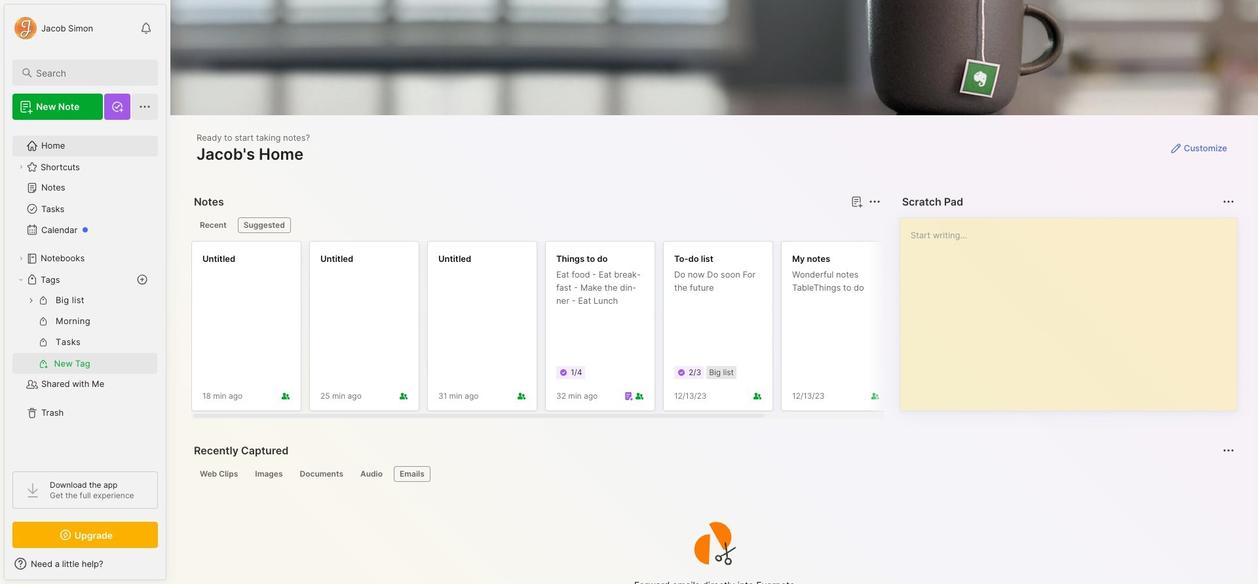 Task type: vqa. For each thing, say whether or not it's contained in the screenshot.
the bottom More actions icon
yes



Task type: describe. For each thing, give the bounding box(es) containing it.
group inside main element
[[12, 290, 157, 374]]

Start writing… text field
[[911, 218, 1237, 400]]

main element
[[0, 0, 170, 585]]

1 tab list from the top
[[194, 218, 879, 233]]

Search text field
[[36, 67, 146, 79]]

Account field
[[12, 15, 93, 41]]

expand notebooks image
[[17, 255, 25, 263]]

expand tags image
[[17, 276, 25, 284]]

1 horizontal spatial more actions image
[[1221, 443, 1237, 459]]

none search field inside main element
[[36, 65, 146, 81]]



Task type: locate. For each thing, give the bounding box(es) containing it.
tree
[[5, 128, 166, 460]]

1 vertical spatial more actions image
[[1221, 443, 1237, 459]]

group
[[12, 290, 157, 374]]

2 tab list from the top
[[194, 467, 1233, 482]]

WHAT'S NEW field
[[5, 554, 166, 575]]

More actions field
[[866, 193, 884, 211], [1220, 193, 1238, 211], [1220, 442, 1238, 460]]

more actions image
[[867, 194, 883, 210], [1221, 443, 1237, 459]]

row group
[[191, 241, 1017, 419]]

tree inside main element
[[5, 128, 166, 460]]

None search field
[[36, 65, 146, 81]]

0 vertical spatial tab list
[[194, 218, 879, 233]]

more actions image
[[1221, 194, 1237, 210]]

1 vertical spatial tab list
[[194, 467, 1233, 482]]

click to collapse image
[[165, 560, 175, 576]]

0 horizontal spatial more actions image
[[867, 194, 883, 210]]

0 vertical spatial more actions image
[[867, 194, 883, 210]]

tab
[[194, 218, 233, 233], [238, 218, 291, 233], [194, 467, 244, 482], [249, 467, 289, 482], [294, 467, 349, 482], [355, 467, 389, 482], [394, 467, 430, 482]]

tab list
[[194, 218, 879, 233], [194, 467, 1233, 482]]



